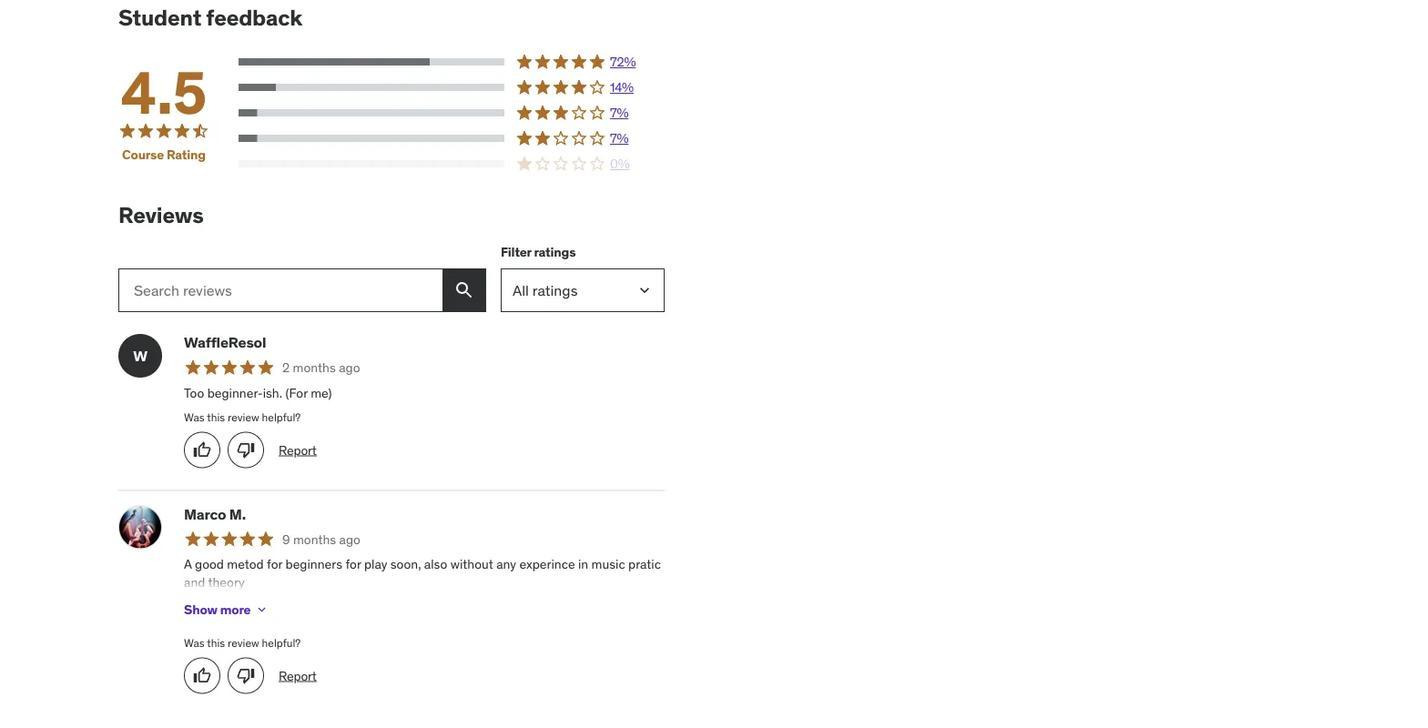 Task type: locate. For each thing, give the bounding box(es) containing it.
music
[[591, 557, 625, 573]]

was this review helpful? down beginner-
[[184, 410, 301, 424]]

1 vertical spatial months
[[293, 531, 336, 548]]

0 vertical spatial report button
[[279, 441, 317, 459]]

mark as unhelpful image down beginner-
[[237, 441, 255, 459]]

0 vertical spatial 7% button
[[239, 104, 665, 122]]

report
[[279, 442, 317, 458], [279, 668, 317, 684]]

helpful?
[[262, 410, 301, 424], [262, 636, 301, 650]]

filter ratings
[[501, 244, 576, 260]]

ago up beginners
[[339, 531, 360, 548]]

1 vertical spatial was
[[184, 636, 205, 650]]

1 vertical spatial review
[[228, 636, 259, 650]]

2 mark as unhelpful image from the top
[[237, 667, 255, 685]]

mark as unhelpful image
[[237, 441, 255, 459], [237, 667, 255, 685]]

mark as helpful image down show
[[193, 667, 211, 685]]

0%
[[610, 156, 630, 172]]

ratings
[[534, 244, 576, 260]]

1 vertical spatial mark as helpful image
[[193, 667, 211, 685]]

0 vertical spatial helpful?
[[262, 410, 301, 424]]

was this review helpful?
[[184, 410, 301, 424], [184, 636, 301, 650]]

(for
[[285, 385, 308, 401]]

was down show
[[184, 636, 205, 650]]

7%
[[610, 105, 629, 121], [610, 130, 629, 146]]

1 mark as helpful image from the top
[[193, 441, 211, 459]]

this
[[207, 410, 225, 424], [207, 636, 225, 650]]

report button for waffleresol
[[279, 441, 317, 459]]

1 horizontal spatial for
[[345, 557, 361, 573]]

review for marco m.
[[228, 636, 259, 650]]

mark as helpful image down too
[[193, 441, 211, 459]]

0 horizontal spatial for
[[267, 557, 282, 573]]

theory
[[208, 574, 245, 591]]

mark as helpful image
[[193, 441, 211, 459], [193, 667, 211, 685]]

report button
[[279, 441, 317, 459], [279, 667, 317, 685]]

1 vertical spatial mark as unhelpful image
[[237, 667, 255, 685]]

2 helpful? from the top
[[262, 636, 301, 650]]

a good metod for beginners for play soon, also without any experince in music pratic and theory
[[184, 557, 661, 591]]

was
[[184, 410, 205, 424], [184, 636, 205, 650]]

2 for from the left
[[345, 557, 361, 573]]

too
[[184, 385, 204, 401]]

1 was from the top
[[184, 410, 205, 424]]

was for marco m.
[[184, 636, 205, 650]]

and
[[184, 574, 205, 591]]

2 7% button from the top
[[239, 129, 665, 148]]

helpful? down xsmall icon
[[262, 636, 301, 650]]

ago
[[339, 360, 360, 376], [339, 531, 360, 548]]

0 vertical spatial was
[[184, 410, 205, 424]]

review down more on the left bottom of page
[[228, 636, 259, 650]]

0 vertical spatial mark as unhelpful image
[[237, 441, 255, 459]]

this down beginner-
[[207, 410, 225, 424]]

0 vertical spatial 7%
[[610, 105, 629, 121]]

72%
[[610, 54, 636, 70]]

was this review helpful? for waffleresol
[[184, 410, 301, 424]]

months up me)
[[293, 360, 336, 376]]

show more
[[184, 601, 251, 618]]

0 vertical spatial mark as helpful image
[[193, 441, 211, 459]]

1 this from the top
[[207, 410, 225, 424]]

7% button
[[239, 104, 665, 122], [239, 129, 665, 148]]

waffleresol
[[184, 333, 266, 352]]

1 report button from the top
[[279, 441, 317, 459]]

ago for waffleresol
[[339, 360, 360, 376]]

1 vertical spatial helpful?
[[262, 636, 301, 650]]

was this review helpful? down more on the left bottom of page
[[184, 636, 301, 650]]

feedback
[[206, 4, 302, 31]]

14% button
[[239, 78, 665, 97]]

mark as unhelpful image down more on the left bottom of page
[[237, 667, 255, 685]]

review for waffleresol
[[228, 410, 259, 424]]

2 review from the top
[[228, 636, 259, 650]]

7% button up 0% button
[[239, 129, 665, 148]]

1 vertical spatial 7%
[[610, 130, 629, 146]]

ago right 2
[[339, 360, 360, 376]]

1 months from the top
[[293, 360, 336, 376]]

1 helpful? from the top
[[262, 410, 301, 424]]

1 was this review helpful? from the top
[[184, 410, 301, 424]]

2 this from the top
[[207, 636, 225, 650]]

7% button down "14%" button
[[239, 104, 665, 122]]

for
[[267, 557, 282, 573], [345, 557, 361, 573]]

for left play
[[345, 557, 361, 573]]

2 report button from the top
[[279, 667, 317, 685]]

1 ago from the top
[[339, 360, 360, 376]]

helpful? down ish.
[[262, 410, 301, 424]]

play
[[364, 557, 387, 573]]

student
[[118, 4, 201, 31]]

metod
[[227, 557, 264, 573]]

Search reviews text field
[[118, 269, 443, 312]]

1 vertical spatial 7% button
[[239, 129, 665, 148]]

2 months from the top
[[293, 531, 336, 548]]

1 vertical spatial ago
[[339, 531, 360, 548]]

for down '9'
[[267, 557, 282, 573]]

this down show more
[[207, 636, 225, 650]]

submit search image
[[453, 279, 475, 301]]

1 vertical spatial this
[[207, 636, 225, 650]]

experince
[[519, 557, 575, 573]]

report button for marco m.
[[279, 667, 317, 685]]

was down too
[[184, 410, 205, 424]]

too beginner-ish. (for me)
[[184, 385, 332, 401]]

months
[[293, 360, 336, 376], [293, 531, 336, 548]]

1 report from the top
[[279, 442, 317, 458]]

0 vertical spatial was this review helpful?
[[184, 410, 301, 424]]

72% button
[[239, 53, 665, 71]]

4.5
[[121, 56, 207, 129]]

me)
[[311, 385, 332, 401]]

helpful? for marco m.
[[262, 636, 301, 650]]

review down beginner-
[[228, 410, 259, 424]]

was this review helpful? for marco m.
[[184, 636, 301, 650]]

0 vertical spatial review
[[228, 410, 259, 424]]

months up beginners
[[293, 531, 336, 548]]

2 was from the top
[[184, 636, 205, 650]]

7% up 0%
[[610, 130, 629, 146]]

1 review from the top
[[228, 410, 259, 424]]

months for marco m.
[[293, 531, 336, 548]]

2 ago from the top
[[339, 531, 360, 548]]

1 mark as unhelpful image from the top
[[237, 441, 255, 459]]

student feedback
[[118, 4, 302, 31]]

0 vertical spatial report
[[279, 442, 317, 458]]

review
[[228, 410, 259, 424], [228, 636, 259, 650]]

0 vertical spatial months
[[293, 360, 336, 376]]

1 vertical spatial report
[[279, 668, 317, 684]]

2 mark as helpful image from the top
[[193, 667, 211, 685]]

1 7% from the top
[[610, 105, 629, 121]]

filter
[[501, 244, 531, 260]]

2 was this review helpful? from the top
[[184, 636, 301, 650]]

1 vertical spatial was this review helpful?
[[184, 636, 301, 650]]

0 vertical spatial this
[[207, 410, 225, 424]]

2 report from the top
[[279, 668, 317, 684]]

beginners
[[285, 557, 342, 573]]

1 vertical spatial report button
[[279, 667, 317, 685]]

14%
[[610, 79, 634, 95]]

ish.
[[263, 385, 282, 401]]

7% down 14%
[[610, 105, 629, 121]]

0 vertical spatial ago
[[339, 360, 360, 376]]

course rating
[[122, 146, 206, 163]]

9 months ago
[[282, 531, 360, 548]]



Task type: vqa. For each thing, say whether or not it's contained in the screenshot.
also
yes



Task type: describe. For each thing, give the bounding box(es) containing it.
2
[[282, 360, 290, 376]]

1 for from the left
[[267, 557, 282, 573]]

reviews
[[118, 201, 204, 229]]

more
[[220, 601, 251, 618]]

report for waffleresol
[[279, 442, 317, 458]]

mark as unhelpful image for waffleresol
[[237, 441, 255, 459]]

in
[[578, 557, 588, 573]]

a
[[184, 557, 192, 573]]

rating
[[167, 146, 206, 163]]

any
[[496, 557, 516, 573]]

xsmall image
[[254, 603, 269, 617]]

w
[[133, 346, 147, 365]]

also
[[424, 557, 447, 573]]

beginner-
[[207, 385, 263, 401]]

course
[[122, 146, 164, 163]]

0% button
[[239, 155, 665, 173]]

soon,
[[390, 557, 421, 573]]

helpful? for waffleresol
[[262, 410, 301, 424]]

without
[[450, 557, 493, 573]]

1 7% button from the top
[[239, 104, 665, 122]]

report for marco m.
[[279, 668, 317, 684]]

pratic
[[628, 557, 661, 573]]

m.
[[229, 505, 246, 524]]

2 7% from the top
[[610, 130, 629, 146]]

mark as helpful image for waffleresol
[[193, 441, 211, 459]]

2 months ago
[[282, 360, 360, 376]]

9
[[282, 531, 290, 548]]

mark as helpful image for marco m.
[[193, 667, 211, 685]]

show
[[184, 601, 217, 618]]

this for waffleresol
[[207, 410, 225, 424]]

this for marco m.
[[207, 636, 225, 650]]

marco
[[184, 505, 226, 524]]

mark as unhelpful image for marco m.
[[237, 667, 255, 685]]

show more button
[[184, 592, 269, 628]]

ago for marco m.
[[339, 531, 360, 548]]

months for waffleresol
[[293, 360, 336, 376]]

good
[[195, 557, 224, 573]]

marco m.
[[184, 505, 246, 524]]

was for waffleresol
[[184, 410, 205, 424]]



